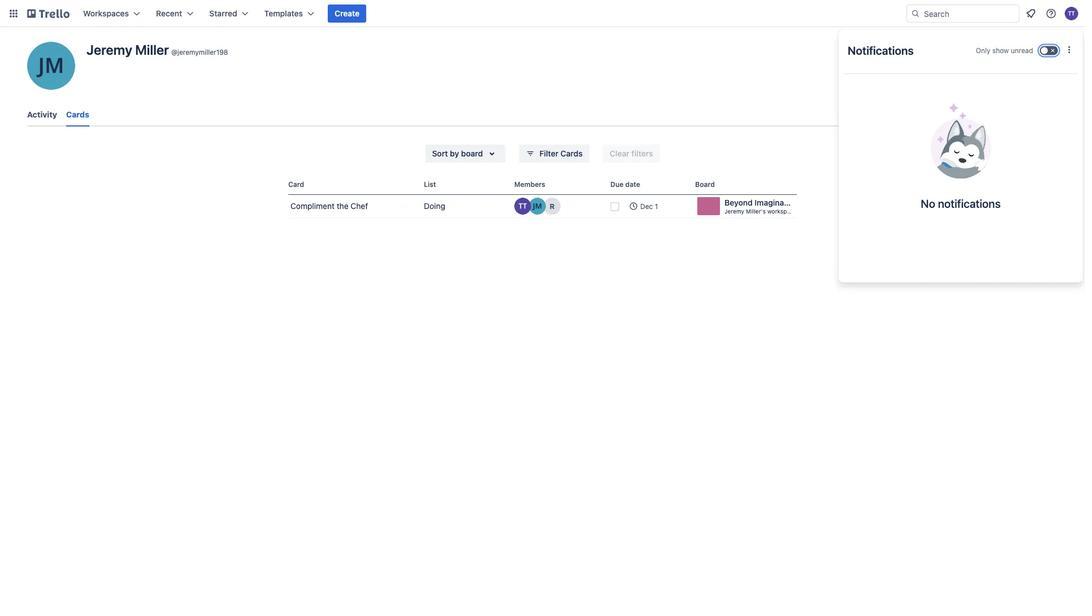 Task type: describe. For each thing, give the bounding box(es) containing it.
imagination
[[755, 198, 799, 208]]

rubyanndersson (rubyanndersson) image
[[544, 198, 561, 215]]

list
[[424, 180, 436, 188]]

compliment the chef link
[[288, 195, 420, 218]]

board
[[695, 180, 715, 188]]

back to home image
[[27, 5, 70, 23]]

taco image
[[931, 103, 991, 179]]

create button
[[328, 5, 366, 23]]

by
[[450, 149, 459, 158]]

jeremy miller (jeremymiller198) image
[[529, 198, 546, 215]]

sort
[[432, 149, 448, 158]]

open information menu image
[[1046, 8, 1057, 19]]

recent
[[156, 9, 182, 18]]

workspaces
[[83, 9, 129, 18]]

jeremy miller image
[[27, 42, 75, 90]]

terry turtle (terryturtle) image
[[1065, 7, 1079, 20]]

beyond imagination jeremy miller's workspace
[[725, 198, 799, 215]]

compliment
[[291, 202, 335, 211]]

activity
[[27, 110, 57, 119]]

dec
[[641, 202, 653, 210]]

cards link
[[66, 105, 89, 127]]

jeremy inside beyond imagination jeremy miller's workspace
[[725, 208, 745, 215]]

only
[[976, 47, 991, 55]]

dec 1
[[641, 202, 658, 210]]

notifications
[[938, 197, 1001, 210]]

clear
[[610, 149, 630, 158]]

sort by board button
[[425, 145, 506, 163]]

beyond
[[725, 198, 753, 208]]

filter
[[540, 149, 559, 158]]

compliment the chef
[[291, 202, 368, 211]]



Task type: locate. For each thing, give the bounding box(es) containing it.
board
[[461, 149, 483, 158]]

no notifications
[[921, 197, 1001, 210]]

Search field
[[920, 5, 1019, 22]]

filter cards button
[[519, 145, 590, 163]]

cards right activity
[[66, 110, 89, 119]]

0 notifications image
[[1025, 7, 1038, 20]]

switch to… image
[[8, 8, 19, 19]]

members
[[515, 180, 546, 188]]

create
[[335, 9, 360, 18]]

primary element
[[0, 0, 1086, 27]]

chef
[[351, 202, 368, 211]]

due date
[[611, 180, 641, 188]]

the
[[337, 202, 349, 211]]

filter cards
[[540, 149, 583, 158]]

@jeremymiller198
[[171, 48, 228, 56]]

1 vertical spatial cards
[[561, 149, 583, 158]]

1
[[655, 202, 658, 210]]

1 vertical spatial jeremy
[[725, 208, 745, 215]]

unread
[[1011, 47, 1034, 55]]

1 horizontal spatial cards
[[561, 149, 583, 158]]

0 vertical spatial cards
[[66, 110, 89, 119]]

jeremy
[[87, 42, 132, 58], [725, 208, 745, 215]]

activity link
[[27, 105, 57, 125]]

sort by board
[[432, 149, 483, 158]]

only show unread
[[976, 47, 1034, 55]]

card
[[288, 180, 304, 188]]

miller's
[[746, 208, 766, 215]]

clear filters
[[610, 149, 653, 158]]

templates
[[264, 9, 303, 18]]

date
[[626, 180, 641, 188]]

1 horizontal spatial jeremy
[[725, 208, 745, 215]]

due
[[611, 180, 624, 188]]

jeremy down workspaces dropdown button
[[87, 42, 132, 58]]

r
[[550, 202, 555, 211]]

doing
[[424, 202, 445, 211]]

workspace
[[768, 208, 797, 215]]

0 vertical spatial jeremy
[[87, 42, 132, 58]]

0 horizontal spatial cards
[[66, 110, 89, 119]]

clear filters button
[[603, 145, 660, 163]]

miller
[[135, 42, 169, 58]]

cards inside button
[[561, 149, 583, 158]]

starred button
[[203, 5, 255, 23]]

jeremy down beyond
[[725, 208, 745, 215]]

jeremy miller @jeremymiller198
[[87, 42, 228, 58]]

notifications
[[848, 44, 914, 57]]

r button
[[544, 198, 561, 215]]

terry turtle (terryturtle) image
[[515, 198, 531, 215]]

show
[[993, 47, 1009, 55]]

no
[[921, 197, 936, 210]]

workspaces button
[[76, 5, 147, 23]]

search image
[[911, 9, 920, 18]]

cards
[[66, 110, 89, 119], [561, 149, 583, 158]]

0 horizontal spatial jeremy
[[87, 42, 132, 58]]

filters
[[632, 149, 653, 158]]

templates button
[[258, 5, 321, 23]]

recent button
[[149, 5, 200, 23]]

starred
[[209, 9, 237, 18]]

cards right filter
[[561, 149, 583, 158]]



Task type: vqa. For each thing, say whether or not it's contained in the screenshot.
by
yes



